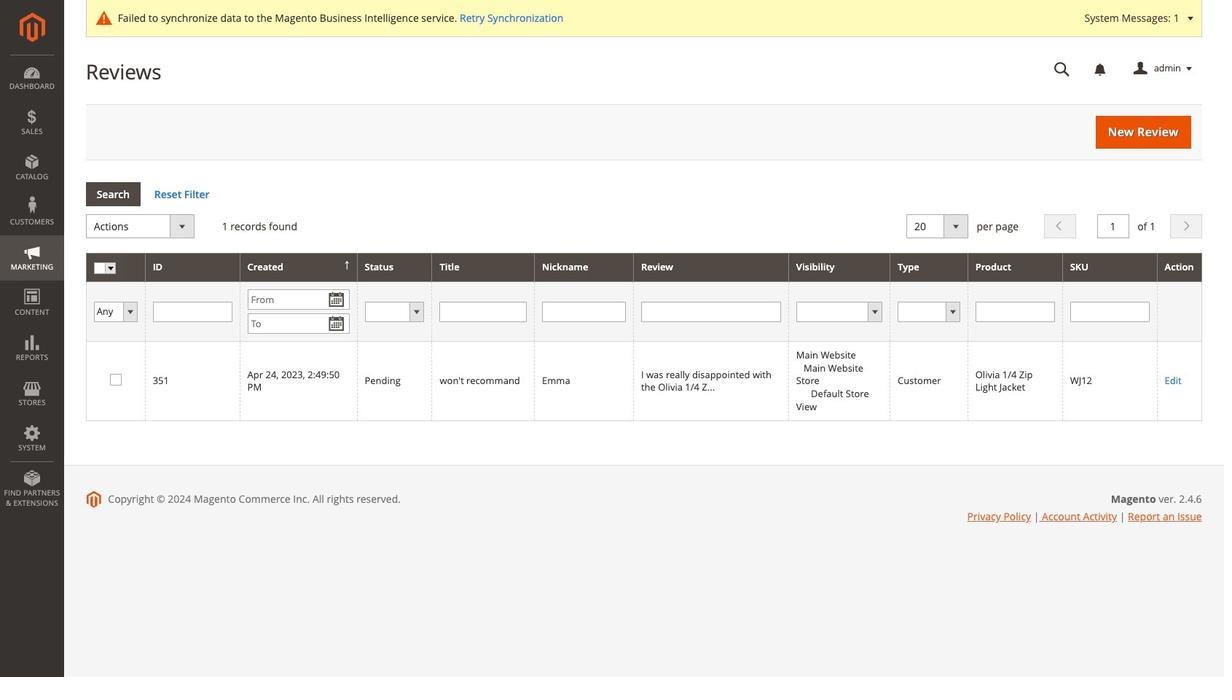 Task type: vqa. For each thing, say whether or not it's contained in the screenshot.
TAB LIST
no



Task type: locate. For each thing, give the bounding box(es) containing it.
magento admin panel image
[[19, 12, 45, 42]]

None text field
[[1097, 215, 1129, 239], [153, 301, 232, 322], [440, 301, 527, 322], [542, 301, 626, 322], [976, 301, 1055, 322], [1097, 215, 1129, 239], [153, 301, 232, 322], [440, 301, 527, 322], [542, 301, 626, 322], [976, 301, 1055, 322]]

None checkbox
[[110, 374, 119, 383]]

None text field
[[1044, 56, 1081, 82], [641, 301, 781, 322], [1070, 301, 1150, 322], [1044, 56, 1081, 82], [641, 301, 781, 322], [1070, 301, 1150, 322]]

menu bar
[[0, 55, 64, 515]]



Task type: describe. For each thing, give the bounding box(es) containing it.
To text field
[[247, 313, 349, 334]]

From text field
[[247, 289, 349, 310]]



